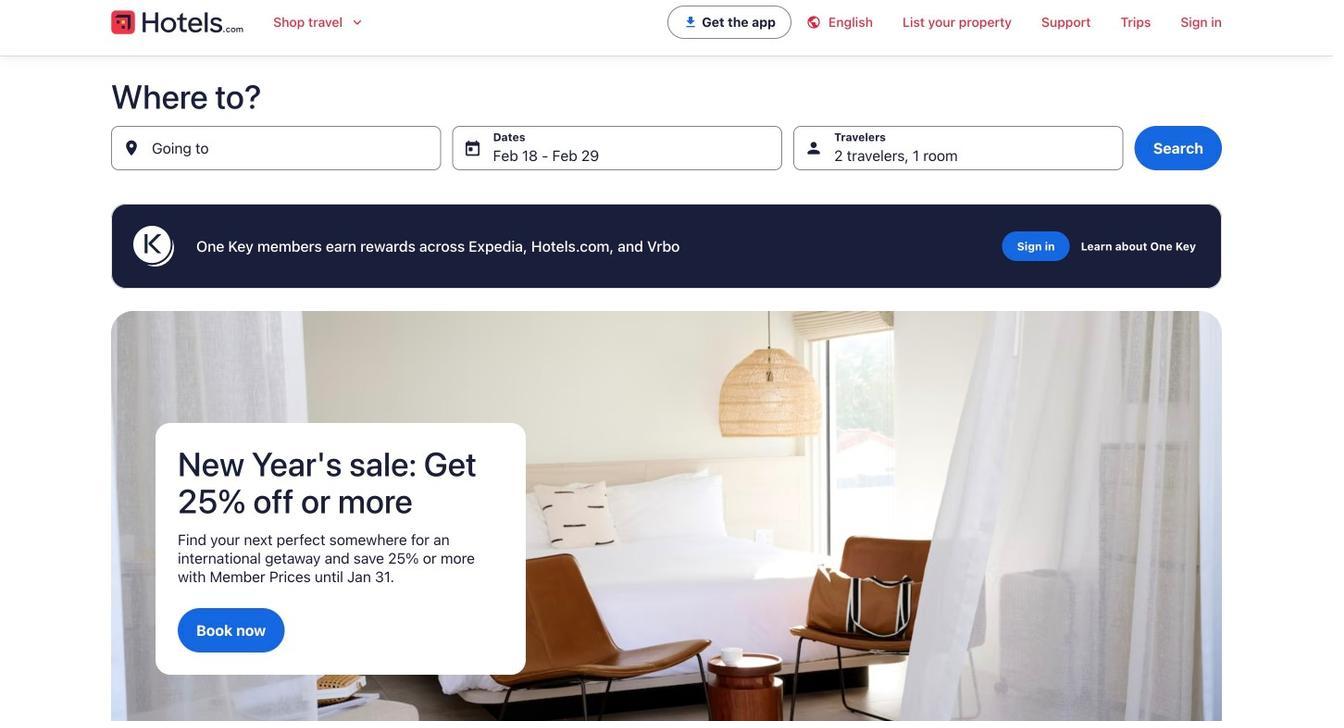 Task type: describe. For each thing, give the bounding box(es) containing it.
hotels logo image
[[111, 7, 244, 37]]



Task type: locate. For each thing, give the bounding box(es) containing it.
shop travel image
[[350, 15, 365, 30]]

small image
[[807, 15, 829, 30]]

download the app button image
[[684, 15, 699, 30]]

main content
[[0, 56, 1334, 721]]



Task type: vqa. For each thing, say whether or not it's contained in the screenshot.
January 2024 element
no



